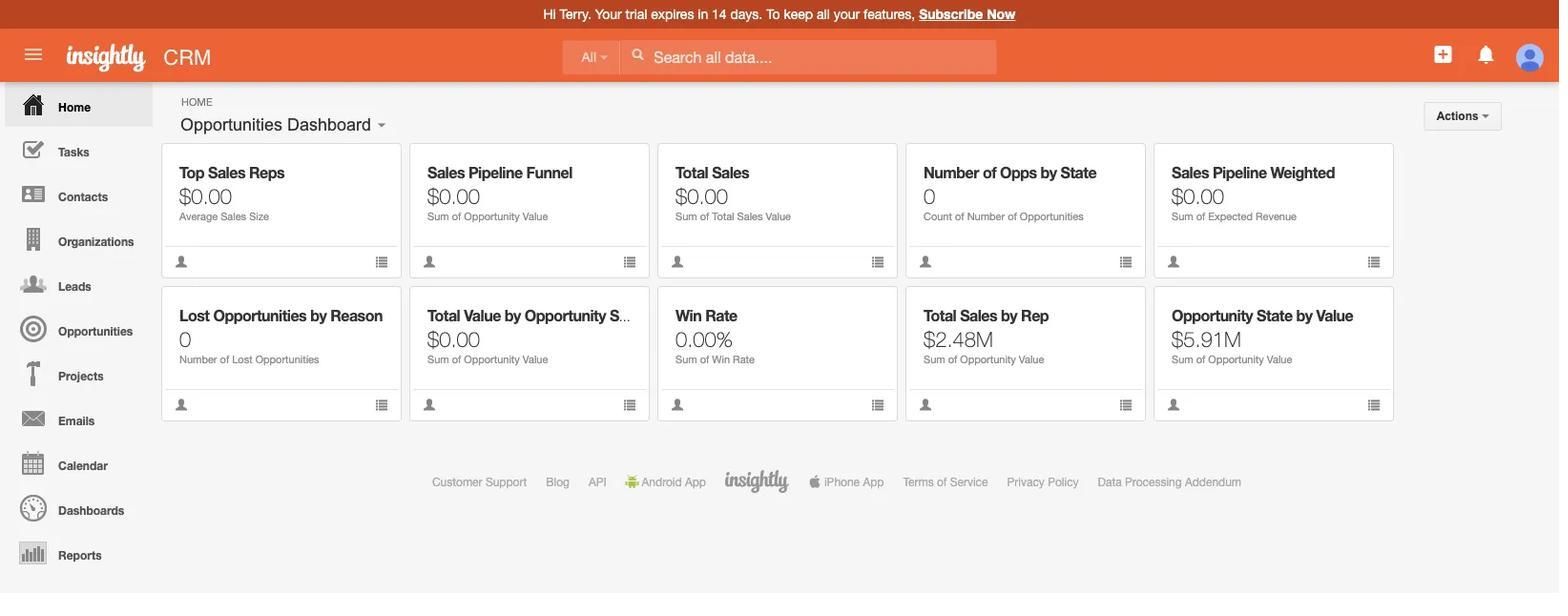 Task type: describe. For each thing, give the bounding box(es) containing it.
home inside 'link'
[[58, 100, 91, 114]]

pipeline for weighted
[[1213, 164, 1267, 182]]

iphone app link
[[808, 475, 884, 489]]

blog
[[546, 475, 570, 489]]

value inside total sales $0.00 sum of total sales value
[[766, 210, 791, 223]]

blog link
[[546, 475, 570, 489]]

total value by opportunity state link
[[428, 307, 646, 325]]

value inside sales pipeline funnel $0.00 sum of opportunity value
[[523, 210, 548, 223]]

to
[[766, 6, 780, 22]]

1 horizontal spatial win
[[712, 354, 730, 366]]

terms
[[903, 475, 934, 489]]

organizations
[[58, 235, 134, 248]]

total sales by rep $2.48m sum of opportunity value
[[924, 307, 1049, 366]]

state for $0.00
[[610, 307, 646, 325]]

navigation containing home
[[0, 82, 153, 575]]

trial
[[626, 6, 647, 22]]

0 vertical spatial win
[[676, 307, 702, 325]]

of inside total sales by rep $2.48m sum of opportunity value
[[948, 354, 957, 366]]

user image for sales pipeline funnel
[[423, 255, 436, 269]]

user image for win rate
[[671, 398, 684, 412]]

user image for total sales
[[671, 255, 684, 269]]

0 inside number of opps by state 0 count of number of opportunities
[[924, 183, 936, 208]]

sum inside win rate 0.00% sum of win rate
[[676, 354, 697, 366]]

0.00%
[[676, 326, 733, 351]]

terms of service
[[903, 475, 988, 489]]

opportunities inside number of opps by state 0 count of number of opportunities
[[1020, 210, 1084, 223]]

opps
[[1000, 164, 1037, 182]]

contacts link
[[5, 172, 153, 217]]

list image for of
[[871, 398, 885, 412]]

total for of
[[676, 164, 708, 182]]

sum inside sales pipeline funnel $0.00 sum of opportunity value
[[428, 210, 449, 223]]

expected
[[1209, 210, 1253, 223]]

customer support link
[[432, 475, 527, 489]]

now
[[987, 6, 1016, 22]]

opportunity state by value $5.91m sum of opportunity value
[[1172, 307, 1354, 366]]

projects link
[[5, 351, 153, 396]]

user image for total sales by rep
[[919, 398, 932, 412]]

all
[[582, 50, 597, 65]]

sum inside opportunity state by value $5.91m sum of opportunity value
[[1172, 354, 1194, 366]]

features,
[[864, 6, 915, 22]]

white image
[[631, 48, 644, 61]]

expires
[[651, 6, 694, 22]]

of right terms
[[937, 475, 947, 489]]

$2.48m
[[924, 326, 993, 351]]

emails link
[[5, 396, 153, 441]]

processing
[[1125, 475, 1182, 489]]

of inside the lost opportunities by reason 0 number of lost opportunities
[[220, 354, 229, 366]]

value inside total sales by rep $2.48m sum of opportunity value
[[1019, 354, 1044, 366]]

actions
[[1437, 110, 1482, 123]]

size
[[249, 210, 269, 223]]

policy
[[1048, 475, 1079, 489]]

opportunities inside opportunities dashboard button
[[180, 115, 283, 135]]

tasks link
[[5, 127, 153, 172]]

total for state
[[428, 307, 460, 325]]

total sales link
[[676, 164, 749, 182]]

state inside opportunity state by value $5.91m sum of opportunity value
[[1257, 307, 1293, 325]]

top
[[179, 164, 204, 182]]

weighted
[[1271, 164, 1335, 182]]

android app link
[[626, 475, 706, 489]]

support
[[486, 475, 527, 489]]

data processing addendum link
[[1098, 475, 1242, 489]]

list image for $2.48m
[[1119, 398, 1133, 412]]

win rate 0.00% sum of win rate
[[676, 307, 755, 366]]

by for 0
[[310, 307, 327, 325]]

opportunities dashboard button
[[174, 111, 378, 139]]

wrench image for 0.00%
[[858, 301, 871, 314]]

service
[[950, 475, 988, 489]]

of inside total value by opportunity state $0.00 sum of opportunity value
[[452, 354, 461, 366]]

14
[[712, 6, 727, 22]]

number of opps by state link
[[924, 164, 1097, 182]]

list image for weighted
[[1366, 253, 1379, 267]]

privacy policy
[[1007, 475, 1079, 489]]

reports
[[58, 549, 102, 562]]

subscribe now link
[[919, 6, 1016, 22]]

your
[[595, 6, 622, 22]]

terms of service link
[[903, 475, 988, 489]]

$0.00 inside total value by opportunity state $0.00 sum of opportunity value
[[428, 326, 480, 351]]

sales pipeline weighted $0.00 sum of expected revenue
[[1172, 164, 1335, 223]]

$5.91m
[[1172, 326, 1241, 351]]

api
[[589, 475, 607, 489]]

$0.00 for sales pipeline weighted
[[1172, 183, 1224, 208]]

data processing addendum
[[1098, 475, 1242, 489]]

emails
[[58, 414, 95, 428]]

lost opportunities by reason 0 number of lost opportunities
[[179, 307, 383, 366]]

privacy
[[1007, 475, 1045, 489]]

actions button
[[1425, 102, 1502, 131]]

top sales reps link
[[179, 164, 284, 182]]

leads
[[58, 280, 91, 293]]

hi terry. your trial expires in 14 days. to keep all your features, subscribe now
[[544, 6, 1016, 22]]

customer support
[[432, 475, 527, 489]]

opportunity inside sales pipeline funnel $0.00 sum of opportunity value
[[464, 210, 520, 223]]

list image for average
[[375, 255, 388, 269]]

of left opps
[[983, 164, 996, 182]]

dashboards
[[58, 504, 124, 517]]

user image for number
[[175, 398, 188, 412]]

addendum
[[1185, 475, 1242, 489]]

api link
[[589, 475, 607, 489]]

sales pipeline funnel $0.00 sum of opportunity value
[[428, 164, 572, 223]]

keep
[[784, 6, 813, 22]]

sales pipeline funnel link
[[428, 164, 572, 182]]

wrench image for reps
[[361, 158, 375, 171]]

$0.00 for sales pipeline funnel
[[428, 183, 480, 208]]

sales pipeline weighted link
[[1172, 164, 1335, 182]]

android
[[642, 475, 682, 489]]

user image for $0.00
[[423, 398, 436, 412]]

revenue
[[1256, 210, 1297, 223]]

count
[[924, 210, 952, 223]]

reason
[[330, 307, 383, 325]]

win rate link
[[676, 307, 737, 325]]

wrench image
[[858, 158, 871, 171]]

organizations link
[[5, 217, 153, 261]]



Task type: vqa. For each thing, say whether or not it's contained in the screenshot.


Task type: locate. For each thing, give the bounding box(es) containing it.
by for $0.00
[[505, 307, 521, 325]]

of down lost opportunities by reason 'link'
[[220, 354, 229, 366]]

0 vertical spatial lost
[[179, 307, 209, 325]]

opportunities inside opportunities link
[[58, 324, 133, 338]]

1 horizontal spatial 0
[[924, 183, 936, 208]]

app
[[685, 475, 706, 489], [863, 475, 884, 489]]

0 horizontal spatial win
[[676, 307, 702, 325]]

top sales reps $0.00 average sales size
[[179, 164, 284, 223]]

of down total sales "link"
[[700, 210, 709, 223]]

list image for state
[[623, 398, 637, 412]]

1 vertical spatial win
[[712, 354, 730, 366]]

state inside total value by opportunity state $0.00 sum of opportunity value
[[610, 307, 646, 325]]

all
[[817, 6, 830, 22]]

by inside opportunity state by value $5.91m sum of opportunity value
[[1297, 307, 1313, 325]]

days.
[[731, 6, 763, 22]]

total inside total value by opportunity state $0.00 sum of opportunity value
[[428, 307, 460, 325]]

rep
[[1021, 307, 1049, 325]]

$0.00 inside top sales reps $0.00 average sales size
[[179, 183, 232, 208]]

list image for $5.91m
[[1368, 398, 1381, 412]]

pipeline for funnel
[[469, 164, 523, 182]]

number inside the lost opportunities by reason 0 number of lost opportunities
[[179, 354, 217, 366]]

pipeline inside sales pipeline funnel $0.00 sum of opportunity value
[[469, 164, 523, 182]]

number right 'count'
[[967, 210, 1005, 223]]

of inside total sales $0.00 sum of total sales value
[[700, 210, 709, 223]]

state for 0
[[1061, 164, 1097, 182]]

total sales $0.00 sum of total sales value
[[676, 164, 791, 223]]

win down "0.00%"
[[712, 354, 730, 366]]

total inside total sales by rep $2.48m sum of opportunity value
[[924, 307, 956, 325]]

opportunity state by value link
[[1172, 307, 1354, 325]]

of inside sales pipeline funnel $0.00 sum of opportunity value
[[452, 210, 461, 223]]

0 vertical spatial 0
[[924, 183, 936, 208]]

list image
[[1366, 253, 1379, 267], [871, 255, 885, 269], [1119, 255, 1133, 269], [375, 398, 388, 412]]

$0.00 down sales pipeline funnel link
[[428, 183, 480, 208]]

home down crm
[[181, 95, 212, 108]]

lost opportunities by reason link
[[179, 307, 383, 325]]

1 horizontal spatial app
[[863, 475, 884, 489]]

in
[[698, 6, 708, 22]]

number down lost opportunities by reason 'link'
[[179, 354, 217, 366]]

projects
[[58, 369, 104, 383]]

of right 'count'
[[955, 210, 964, 223]]

wrench image for by
[[1106, 301, 1119, 314]]

$0.00 up 'average' in the left top of the page
[[179, 183, 232, 208]]

$0.00 down total value by opportunity state link in the left bottom of the page
[[428, 326, 480, 351]]

by for $5.91m
[[1297, 307, 1313, 325]]

win
[[676, 307, 702, 325], [712, 354, 730, 366]]

of down number of opps by state link
[[1008, 210, 1017, 223]]

user image for sales pipeline weighted
[[1165, 253, 1179, 267]]

1 horizontal spatial home
[[181, 95, 212, 108]]

1 horizontal spatial state
[[1061, 164, 1097, 182]]

sum inside total sales $0.00 sum of total sales value
[[676, 210, 697, 223]]

of down $5.91m
[[1196, 354, 1206, 366]]

2 pipeline from the left
[[1213, 164, 1267, 182]]

0 inside the lost opportunities by reason 0 number of lost opportunities
[[179, 326, 191, 351]]

wrench image for weighted
[[1354, 158, 1367, 171]]

list image for by
[[375, 398, 388, 412]]

user image
[[175, 255, 188, 269], [175, 398, 188, 412], [423, 398, 436, 412]]

sales inside sales pipeline weighted $0.00 sum of expected revenue
[[1172, 164, 1209, 182]]

1 vertical spatial number
[[967, 210, 1005, 223]]

notifications image
[[1475, 43, 1498, 66]]

opportunity inside total sales by rep $2.48m sum of opportunity value
[[960, 354, 1016, 366]]

user image
[[1165, 253, 1179, 267], [423, 255, 436, 269], [671, 255, 684, 269], [919, 255, 932, 269], [671, 398, 684, 412], [919, 398, 932, 412], [1167, 398, 1181, 412]]

of
[[983, 164, 996, 182], [452, 210, 461, 223], [700, 210, 709, 223], [955, 210, 964, 223], [1008, 210, 1017, 223], [1196, 210, 1206, 223], [220, 354, 229, 366], [452, 354, 461, 366], [700, 354, 709, 366], [948, 354, 957, 366], [1196, 354, 1206, 366], [937, 475, 947, 489]]

sales inside total sales by rep $2.48m sum of opportunity value
[[960, 307, 997, 325]]

of down $2.48m
[[948, 354, 957, 366]]

0 vertical spatial number
[[924, 164, 979, 182]]

reports link
[[5, 531, 153, 575]]

1 horizontal spatial pipeline
[[1213, 164, 1267, 182]]

list image
[[375, 255, 388, 269], [623, 255, 637, 269], [623, 398, 637, 412], [871, 398, 885, 412], [1119, 398, 1133, 412], [1368, 398, 1381, 412]]

1 pipeline from the left
[[469, 164, 523, 182]]

pipeline inside sales pipeline weighted $0.00 sum of expected revenue
[[1213, 164, 1267, 182]]

total sales by rep link
[[924, 307, 1049, 325]]

$0.00 up expected
[[1172, 183, 1224, 208]]

$0.00
[[179, 183, 232, 208], [428, 183, 480, 208], [676, 183, 728, 208], [1172, 183, 1224, 208], [428, 326, 480, 351]]

of inside win rate 0.00% sum of win rate
[[700, 354, 709, 366]]

value
[[523, 210, 548, 223], [766, 210, 791, 223], [464, 307, 501, 325], [1317, 307, 1354, 325], [523, 354, 548, 366], [1019, 354, 1044, 366], [1267, 354, 1293, 366]]

iphone
[[825, 475, 860, 489]]

0 horizontal spatial app
[[685, 475, 706, 489]]

opportunities link
[[5, 306, 153, 351]]

opportunities dashboard
[[180, 115, 371, 135]]

calendar link
[[5, 441, 153, 486]]

$0.00 down total sales "link"
[[676, 183, 728, 208]]

your
[[834, 6, 860, 22]]

rate up "0.00%"
[[705, 307, 737, 325]]

$0.00 inside sales pipeline weighted $0.00 sum of expected revenue
[[1172, 183, 1224, 208]]

sum inside total value by opportunity state $0.00 sum of opportunity value
[[428, 354, 449, 366]]

0 horizontal spatial state
[[610, 307, 646, 325]]

by inside total sales by rep $2.48m sum of opportunity value
[[1001, 307, 1018, 325]]

home link
[[5, 82, 153, 127]]

app right the iphone in the bottom right of the page
[[863, 475, 884, 489]]

1 app from the left
[[685, 475, 706, 489]]

average
[[179, 210, 218, 223]]

total for $2.48m
[[924, 307, 956, 325]]

number of opps by state 0 count of number of opportunities
[[924, 164, 1097, 223]]

app for iphone app
[[863, 475, 884, 489]]

data
[[1098, 475, 1122, 489]]

app right android
[[685, 475, 706, 489]]

$0.00 for top sales reps
[[179, 183, 232, 208]]

calendar
[[58, 459, 108, 472]]

state
[[1061, 164, 1097, 182], [610, 307, 646, 325], [1257, 307, 1293, 325]]

user image for sales
[[175, 255, 188, 269]]

sum
[[428, 210, 449, 223], [676, 210, 697, 223], [1172, 210, 1194, 223], [428, 354, 449, 366], [676, 354, 697, 366], [924, 354, 945, 366], [1172, 354, 1194, 366]]

subscribe
[[919, 6, 983, 22]]

0
[[924, 183, 936, 208], [179, 326, 191, 351]]

android app
[[642, 475, 706, 489]]

tasks
[[58, 145, 89, 158]]

1 vertical spatial lost
[[232, 354, 253, 366]]

of inside opportunity state by value $5.91m sum of opportunity value
[[1196, 354, 1206, 366]]

rate
[[705, 307, 737, 325], [733, 354, 755, 366]]

leads link
[[5, 261, 153, 306]]

2 app from the left
[[863, 475, 884, 489]]

of down "0.00%"
[[700, 354, 709, 366]]

pipeline
[[469, 164, 523, 182], [1213, 164, 1267, 182]]

Search all data.... text field
[[621, 40, 997, 74]]

1 vertical spatial 0
[[179, 326, 191, 351]]

hi
[[544, 6, 556, 22]]

pipeline up expected
[[1213, 164, 1267, 182]]

0 horizontal spatial pipeline
[[469, 164, 523, 182]]

of inside sales pipeline weighted $0.00 sum of expected revenue
[[1196, 210, 1206, 223]]

funnel
[[526, 164, 572, 182]]

sum inside sales pipeline weighted $0.00 sum of expected revenue
[[1172, 210, 1194, 223]]

of down sales pipeline funnel link
[[452, 210, 461, 223]]

pipeline left funnel
[[469, 164, 523, 182]]

lost
[[179, 307, 209, 325], [232, 354, 253, 366]]

dashboard
[[287, 115, 371, 135]]

terry.
[[560, 6, 592, 22]]

reps
[[249, 164, 284, 182]]

opportunities
[[180, 115, 283, 135], [1020, 210, 1084, 223], [213, 307, 307, 325], [58, 324, 133, 338], [255, 354, 319, 366]]

sum inside total sales by rep $2.48m sum of opportunity value
[[924, 354, 945, 366]]

number
[[924, 164, 979, 182], [967, 210, 1005, 223], [179, 354, 217, 366]]

2 vertical spatial number
[[179, 354, 217, 366]]

all link
[[563, 40, 620, 75]]

app for android app
[[685, 475, 706, 489]]

by inside number of opps by state 0 count of number of opportunities
[[1041, 164, 1057, 182]]

wrench image
[[361, 158, 375, 171], [610, 158, 623, 171], [1106, 158, 1119, 171], [1354, 158, 1367, 171], [361, 301, 375, 314], [610, 301, 623, 314], [858, 301, 871, 314], [1106, 301, 1119, 314], [1354, 301, 1367, 314]]

wrench image for funnel
[[610, 158, 623, 171]]

by inside the lost opportunities by reason 0 number of lost opportunities
[[310, 307, 327, 325]]

state inside number of opps by state 0 count of number of opportunities
[[1061, 164, 1097, 182]]

win up "0.00%"
[[676, 307, 702, 325]]

user image for opportunity state by value
[[1167, 398, 1181, 412]]

rate down 'win rate' link
[[733, 354, 755, 366]]

navigation
[[0, 82, 153, 575]]

privacy policy link
[[1007, 475, 1079, 489]]

0 horizontal spatial 0
[[179, 326, 191, 351]]

0 horizontal spatial home
[[58, 100, 91, 114]]

sales inside sales pipeline funnel $0.00 sum of opportunity value
[[428, 164, 465, 182]]

total
[[676, 164, 708, 182], [712, 210, 734, 223], [428, 307, 460, 325], [924, 307, 956, 325]]

sales
[[208, 164, 245, 182], [428, 164, 465, 182], [712, 164, 749, 182], [1172, 164, 1209, 182], [221, 210, 246, 223], [737, 210, 763, 223], [960, 307, 997, 325]]

1 vertical spatial rate
[[733, 354, 755, 366]]

wrench image for opps
[[1106, 158, 1119, 171]]

customer
[[432, 475, 482, 489]]

home up tasks link
[[58, 100, 91, 114]]

2 horizontal spatial state
[[1257, 307, 1293, 325]]

user image for number of opps by state
[[919, 255, 932, 269]]

1 horizontal spatial lost
[[232, 354, 253, 366]]

0 horizontal spatial lost
[[179, 307, 209, 325]]

$0.00 inside sales pipeline funnel $0.00 sum of opportunity value
[[428, 183, 480, 208]]

$0.00 inside total sales $0.00 sum of total sales value
[[676, 183, 728, 208]]

by for $2.48m
[[1001, 307, 1018, 325]]

0 vertical spatial rate
[[705, 307, 737, 325]]

of left expected
[[1196, 210, 1206, 223]]

opportunity
[[464, 210, 520, 223], [525, 307, 606, 325], [1172, 307, 1253, 325], [464, 354, 520, 366], [960, 354, 1016, 366], [1209, 354, 1264, 366]]

total value by opportunity state $0.00 sum of opportunity value
[[428, 307, 646, 366]]

contacts
[[58, 190, 108, 203]]

number up 'count'
[[924, 164, 979, 182]]

dashboards link
[[5, 486, 153, 531]]

by inside total value by opportunity state $0.00 sum of opportunity value
[[505, 307, 521, 325]]

list image for sum
[[623, 255, 637, 269]]

list image for opps
[[1119, 255, 1133, 269]]

list image for $0.00
[[871, 255, 885, 269]]

of down total value by opportunity state link in the left bottom of the page
[[452, 354, 461, 366]]

crm
[[164, 45, 211, 69]]



